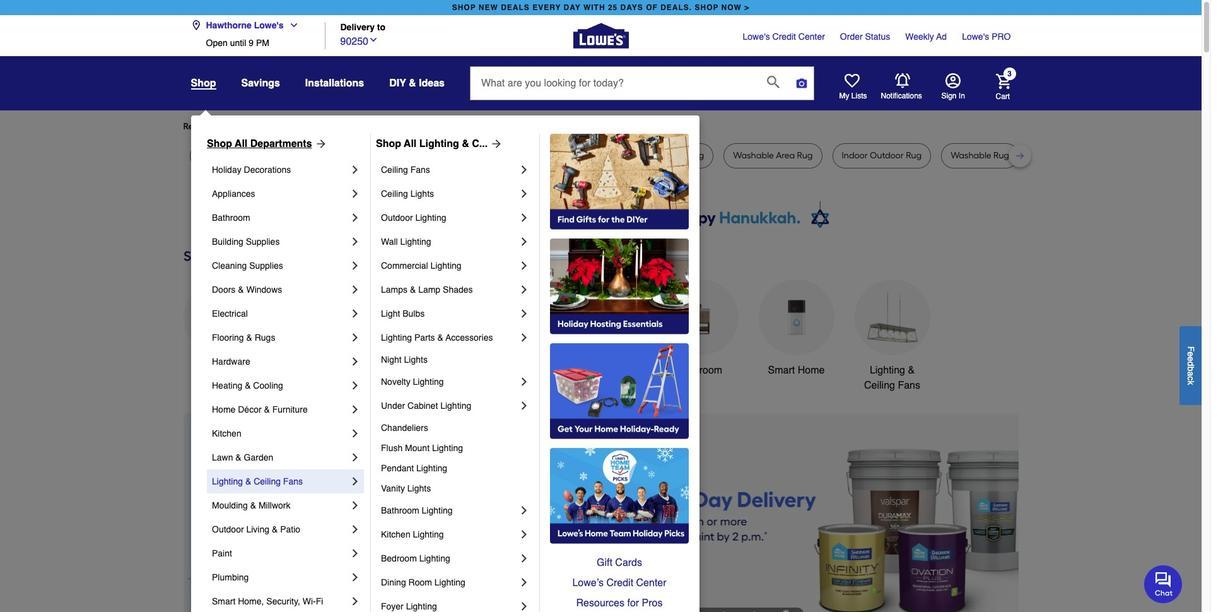 Task type: vqa. For each thing, say whether or not it's contained in the screenshot.
'&' in the 'Doors & Windows' link
no



Task type: describe. For each thing, give the bounding box(es) containing it.
you for recommended searches for you
[[298, 121, 313, 132]]

installations
[[305, 78, 364, 89]]

washable for washable rug
[[951, 150, 992, 161]]

weekly ad
[[906, 32, 947, 42]]

chevron right image for ceiling lights
[[518, 187, 531, 200]]

arrow right image
[[995, 524, 1008, 536]]

chevron down image inside hawthorne lowe's button
[[284, 20, 299, 30]]

delivery to
[[340, 22, 386, 32]]

lowe's home improvement logo image
[[573, 8, 629, 63]]

supplies for cleaning supplies
[[249, 261, 283, 271]]

lowe's wishes you and your family a happy hanukkah. image
[[183, 201, 1019, 233]]

for for suggestions
[[397, 121, 408, 132]]

chevron right image for plumbing
[[349, 571, 362, 584]]

2 area from the left
[[562, 150, 581, 161]]

building supplies
[[212, 237, 280, 247]]

savings
[[241, 78, 280, 89]]

arrow left image
[[418, 524, 431, 536]]

chevron right image for outdoor lighting
[[518, 211, 531, 224]]

pendant
[[381, 463, 414, 473]]

holiday hosting essentials. image
[[550, 239, 689, 334]]

& inside outdoor tools & equipment
[[634, 365, 641, 376]]

appliances inside button
[[196, 365, 246, 376]]

wi-
[[303, 596, 316, 606]]

chevron right image for hardware
[[349, 355, 362, 368]]

pros
[[642, 598, 663, 609]]

chevron right image for foyer lighting
[[518, 600, 531, 612]]

90250
[[340, 36, 369, 47]]

chevron down image inside 90250 button
[[369, 34, 379, 45]]

ceiling lights
[[381, 189, 434, 199]]

lighting inside lighting & ceiling fans
[[870, 365, 905, 376]]

flooring & rugs
[[212, 333, 275, 343]]

lamps & lamp shades
[[381, 285, 473, 295]]

chevron right image for paint
[[349, 547, 362, 560]]

bathroom button
[[663, 279, 739, 378]]

installations button
[[305, 72, 364, 95]]

d
[[1186, 361, 1196, 366]]

lowe's pro link
[[962, 30, 1011, 43]]

shades
[[443, 285, 473, 295]]

chevron right image for home décor & furniture
[[349, 403, 362, 416]]

and for allen and roth rug
[[650, 150, 666, 161]]

ideas
[[419, 78, 445, 89]]

more suggestions for you
[[323, 121, 425, 132]]

2 e from the top
[[1186, 356, 1196, 361]]

moulding & millwork link
[[212, 493, 349, 517]]

0 vertical spatial appliances
[[212, 189, 255, 199]]

outdoor living & patio
[[212, 524, 300, 534]]

room
[[409, 577, 432, 587]]

fans inside lighting & ceiling fans
[[898, 380, 921, 391]]

9
[[249, 38, 254, 48]]

cabinet
[[408, 401, 438, 411]]

my lists link
[[840, 73, 867, 101]]

doors
[[212, 285, 236, 295]]

5x8
[[217, 150, 231, 161]]

my lists
[[840, 91, 867, 100]]

c...
[[472, 138, 488, 150]]

chevron right image for novelty lighting
[[518, 375, 531, 388]]

2 shop from the left
[[695, 3, 719, 12]]

bedroom
[[381, 553, 417, 563]]

1 horizontal spatial fans
[[411, 165, 430, 175]]

weekly ad link
[[906, 30, 947, 43]]

shop new deals every day with 25 days of deals. shop now >
[[452, 3, 750, 12]]

all for lighting
[[404, 138, 417, 150]]

washable area rug
[[733, 150, 813, 161]]

foyer lighting link
[[381, 594, 518, 612]]

chevron right image for holiday decorations
[[349, 163, 362, 176]]

allen for allen and roth area rug
[[501, 150, 521, 161]]

order status link
[[840, 30, 890, 43]]

chevron right image for appliances
[[349, 187, 362, 200]]

shop for shop all lighting & c...
[[376, 138, 401, 150]]

up to 40 percent off select vanities. plus, get free local delivery on select vanities. image
[[0, 413, 429, 612]]

pendant lighting
[[381, 463, 447, 473]]

location image
[[191, 20, 201, 30]]

resources
[[576, 598, 625, 609]]

new
[[479, 3, 498, 12]]

decorations for christmas
[[386, 380, 440, 391]]

outdoor for outdoor living & patio
[[212, 524, 244, 534]]

1 e from the top
[[1186, 351, 1196, 356]]

vanity lights
[[381, 483, 431, 493]]

decorations for holiday
[[244, 165, 291, 175]]

lighting & ceiling fans inside "link"
[[212, 476, 303, 487]]

chevron right image for electrical
[[349, 307, 362, 320]]

accessories
[[446, 333, 493, 343]]

supplies for building supplies
[[246, 237, 280, 247]]

lamp
[[418, 285, 441, 295]]

days
[[621, 3, 644, 12]]

windows
[[246, 285, 282, 295]]

2 rug from the left
[[260, 150, 276, 161]]

bedroom lighting link
[[381, 546, 518, 570]]

wall
[[381, 237, 398, 247]]

dining
[[381, 577, 406, 587]]

kitchen faucets button
[[471, 279, 547, 378]]

resources for pros link
[[550, 593, 689, 612]]

sign
[[942, 91, 957, 100]]

smart home, security, wi-fi link
[[212, 589, 349, 612]]

parts
[[415, 333, 435, 343]]

chevron right image for outdoor living & patio
[[349, 523, 362, 536]]

chevron right image for lighting parts & accessories
[[518, 331, 531, 344]]

lights for ceiling lights
[[411, 189, 434, 199]]

light bulbs link
[[381, 302, 518, 326]]

diy & ideas button
[[389, 72, 445, 95]]

lowe's home improvement cart image
[[996, 74, 1011, 89]]

holiday decorations
[[212, 165, 291, 175]]

commercial lighting link
[[381, 254, 518, 278]]

outdoor tools & equipment button
[[567, 279, 643, 393]]

shop 25 days of deals by category image
[[183, 245, 1019, 267]]

recommended searches for you heading
[[183, 121, 1019, 133]]

cards
[[615, 557, 642, 569]]

lighting & ceiling fans inside button
[[864, 365, 921, 391]]

25 days of deals. don't miss deals every day. same-day delivery on in-stock orders placed by 2 p m. image
[[183, 413, 387, 612]]

chevron right image for under cabinet lighting
[[518, 399, 531, 412]]

kitchen lighting
[[381, 529, 444, 540]]

chevron right image for heating & cooling
[[349, 379, 362, 392]]

chevron right image for building supplies
[[349, 235, 362, 248]]

of
[[646, 3, 658, 12]]

diy & ideas
[[389, 78, 445, 89]]

novelty lighting
[[381, 377, 444, 387]]

scroll to item #5 image
[[770, 610, 803, 612]]

hawthorne
[[206, 20, 252, 30]]

search image
[[767, 76, 780, 88]]

shop for shop all departments
[[207, 138, 232, 150]]

kitchen link
[[212, 422, 349, 445]]

3 area from the left
[[776, 150, 795, 161]]

savings button
[[241, 72, 280, 95]]

lowe's home team holiday picks. image
[[550, 448, 689, 544]]

lowe's credit center link
[[550, 573, 689, 593]]

find gifts for the diyer. image
[[550, 134, 689, 230]]

vanity lights link
[[381, 478, 531, 498]]

area rug
[[322, 150, 359, 161]]

appliances button
[[183, 279, 259, 378]]

garden
[[244, 452, 273, 463]]

rug 5x8
[[199, 150, 231, 161]]

chevron right image for light bulbs
[[518, 307, 531, 320]]

now
[[722, 3, 742, 12]]

9 rug from the left
[[994, 150, 1010, 161]]

cleaning supplies link
[[212, 254, 349, 278]]

chevron right image for lamps & lamp shades
[[518, 283, 531, 296]]

ceiling inside lighting & ceiling fans button
[[864, 380, 895, 391]]

foyer
[[381, 601, 404, 611]]

chevron right image for kitchen lighting
[[518, 528, 531, 541]]

deals.
[[661, 3, 692, 12]]

k
[[1186, 380, 1196, 385]]

chevron right image for dining room lighting
[[518, 576, 531, 589]]

lowe's for lowe's pro
[[962, 32, 990, 42]]

chevron right image for bathroom
[[349, 211, 362, 224]]

lowe's home improvement notification center image
[[895, 73, 910, 88]]

my
[[840, 91, 850, 100]]

3 rug from the left
[[278, 150, 293, 161]]

ceiling fans link
[[381, 158, 518, 182]]

5 rug from the left
[[583, 150, 599, 161]]

outdoor
[[870, 150, 904, 161]]

4 rug from the left
[[344, 150, 359, 161]]

smart for smart home, security, wi-fi
[[212, 596, 236, 606]]

chevron right image for bedroom lighting
[[518, 552, 531, 565]]

holiday decorations link
[[212, 158, 349, 182]]

sign in
[[942, 91, 965, 100]]

paint
[[212, 548, 232, 558]]

night lights link
[[381, 350, 531, 370]]

& inside "link"
[[245, 476, 251, 487]]

kitchen faucets
[[473, 365, 545, 376]]



Task type: locate. For each thing, give the bounding box(es) containing it.
appliances down holiday
[[212, 189, 255, 199]]

shop new deals every day with 25 days of deals. shop now > link
[[450, 0, 752, 15]]

2 vertical spatial bathroom
[[381, 505, 419, 516]]

shop up 5x8
[[207, 138, 232, 150]]

0 horizontal spatial for
[[285, 121, 296, 132]]

christmas
[[390, 365, 436, 376]]

flush
[[381, 443, 403, 453]]

1 vertical spatial kitchen
[[212, 428, 241, 439]]

0 horizontal spatial you
[[298, 121, 313, 132]]

lights for night lights
[[404, 355, 428, 365]]

under cabinet lighting
[[381, 401, 471, 411]]

bathroom inside button
[[679, 365, 723, 376]]

allen and roth rug
[[628, 150, 704, 161]]

kitchen up lawn
[[212, 428, 241, 439]]

0 horizontal spatial lowe's
[[254, 20, 284, 30]]

1 vertical spatial appliances
[[196, 365, 246, 376]]

appliances up heating
[[196, 365, 246, 376]]

1 horizontal spatial decorations
[[386, 380, 440, 391]]

delivery
[[340, 22, 375, 32]]

2 vertical spatial outdoor
[[212, 524, 244, 534]]

0 horizontal spatial fans
[[283, 476, 303, 487]]

suggestions
[[346, 121, 395, 132]]

supplies inside 'link'
[[246, 237, 280, 247]]

1 vertical spatial lighting & ceiling fans
[[212, 476, 303, 487]]

security,
[[267, 596, 300, 606]]

arrow right image inside shop all departments link
[[312, 138, 327, 150]]

1 horizontal spatial area
[[562, 150, 581, 161]]

1 shop from the left
[[207, 138, 232, 150]]

tools
[[608, 365, 631, 376]]

chevron right image
[[349, 163, 362, 176], [518, 235, 531, 248], [518, 259, 531, 272], [349, 283, 362, 296], [518, 283, 531, 296], [349, 307, 362, 320], [349, 331, 362, 344], [349, 355, 362, 368], [518, 375, 531, 388], [349, 379, 362, 392], [349, 427, 362, 440], [349, 499, 362, 512], [518, 504, 531, 517], [349, 523, 362, 536], [349, 547, 362, 560], [349, 571, 362, 584], [518, 600, 531, 612]]

all for departments
[[235, 138, 248, 150]]

chevron right image for flooring & rugs
[[349, 331, 362, 344]]

1 horizontal spatial roth
[[668, 150, 686, 161]]

credit for lowe's
[[607, 577, 634, 589]]

3
[[1008, 70, 1012, 78]]

1 vertical spatial chevron down image
[[369, 34, 379, 45]]

electrical link
[[212, 302, 349, 326]]

0 vertical spatial fans
[[411, 165, 430, 175]]

0 vertical spatial kitchen
[[473, 365, 506, 376]]

1 horizontal spatial shop
[[695, 3, 719, 12]]

0 horizontal spatial washable
[[733, 150, 774, 161]]

lighting & ceiling fans link
[[212, 469, 349, 493]]

0 horizontal spatial shop
[[207, 138, 232, 150]]

for
[[285, 121, 296, 132], [397, 121, 408, 132], [628, 598, 639, 609]]

you left more
[[298, 121, 313, 132]]

night
[[381, 355, 402, 365]]

shop all lighting & c... link
[[376, 136, 503, 151]]

more suggestions for you link
[[323, 121, 435, 133]]

1 vertical spatial home
[[212, 404, 236, 415]]

decorations inside button
[[386, 380, 440, 391]]

credit
[[773, 32, 796, 42], [607, 577, 634, 589]]

ceiling inside ceiling fans link
[[381, 165, 408, 175]]

kitchen up bedroom
[[381, 529, 411, 540]]

kitchen inside button
[[473, 365, 506, 376]]

2 horizontal spatial fans
[[898, 380, 921, 391]]

lowe's pro
[[962, 32, 1011, 42]]

0 horizontal spatial kitchen
[[212, 428, 241, 439]]

shop all lighting & c...
[[376, 138, 488, 150]]

décor
[[238, 404, 262, 415]]

1 vertical spatial smart
[[212, 596, 236, 606]]

lights down pendant lighting
[[407, 483, 431, 493]]

get your home holiday-ready. image
[[550, 343, 689, 439]]

1 and from the left
[[523, 150, 539, 161]]

7 rug from the left
[[797, 150, 813, 161]]

1 horizontal spatial shop
[[376, 138, 401, 150]]

appliances
[[212, 189, 255, 199], [196, 365, 246, 376]]

0 horizontal spatial smart
[[212, 596, 236, 606]]

smart inside button
[[768, 365, 795, 376]]

every
[[533, 3, 561, 12]]

0 vertical spatial decorations
[[244, 165, 291, 175]]

commercial lighting
[[381, 261, 462, 271]]

8 rug from the left
[[906, 150, 922, 161]]

0 vertical spatial chevron down image
[[284, 20, 299, 30]]

chevron right image for kitchen
[[349, 427, 362, 440]]

0 horizontal spatial area
[[322, 150, 341, 161]]

Search Query text field
[[471, 67, 757, 100]]

roth for rug
[[668, 150, 686, 161]]

2 horizontal spatial lowe's
[[962, 32, 990, 42]]

outdoor inside outdoor tools & equipment
[[569, 365, 605, 376]]

2 horizontal spatial area
[[776, 150, 795, 161]]

lights up novelty lighting at the bottom of the page
[[404, 355, 428, 365]]

>
[[745, 3, 750, 12]]

0 horizontal spatial lighting & ceiling fans
[[212, 476, 303, 487]]

for up departments
[[285, 121, 296, 132]]

2 all from the left
[[404, 138, 417, 150]]

roth for area
[[542, 150, 560, 161]]

for for searches
[[285, 121, 296, 132]]

0 vertical spatial lights
[[411, 189, 434, 199]]

center for lowe's credit center
[[636, 577, 667, 589]]

building supplies link
[[212, 230, 349, 254]]

1 horizontal spatial lowe's
[[743, 32, 770, 42]]

chevron right image
[[518, 163, 531, 176], [349, 187, 362, 200], [518, 187, 531, 200], [349, 211, 362, 224], [518, 211, 531, 224], [349, 235, 362, 248], [349, 259, 362, 272], [518, 307, 531, 320], [518, 331, 531, 344], [518, 399, 531, 412], [349, 403, 362, 416], [349, 451, 362, 464], [349, 475, 362, 488], [518, 528, 531, 541], [518, 552, 531, 565], [518, 576, 531, 589], [349, 595, 362, 608]]

arrow right image inside shop all lighting & c... link
[[488, 138, 503, 150]]

lighting inside "link"
[[212, 476, 243, 487]]

chevron right image for moulding & millwork
[[349, 499, 362, 512]]

chevron right image for smart home, security, wi-fi
[[349, 595, 362, 608]]

0 vertical spatial home
[[798, 365, 825, 376]]

lamps & lamp shades link
[[381, 278, 518, 302]]

lighting & ceiling fans
[[864, 365, 921, 391], [212, 476, 303, 487]]

lowe's up pm
[[254, 20, 284, 30]]

0 vertical spatial lighting & ceiling fans
[[864, 365, 921, 391]]

1 washable from the left
[[733, 150, 774, 161]]

novelty lighting link
[[381, 370, 518, 394]]

ceiling inside ceiling lights link
[[381, 189, 408, 199]]

heating & cooling
[[212, 380, 283, 391]]

1 horizontal spatial outdoor
[[381, 213, 413, 223]]

credit for lowe's
[[773, 32, 796, 42]]

2 vertical spatial lights
[[407, 483, 431, 493]]

2 arrow right image from the left
[[488, 138, 503, 150]]

desk
[[453, 150, 472, 161]]

arrow right image down more
[[312, 138, 327, 150]]

kitchen for kitchen lighting
[[381, 529, 411, 540]]

0 vertical spatial supplies
[[246, 237, 280, 247]]

arrow right image for shop all departments
[[312, 138, 327, 150]]

lights up outdoor lighting
[[411, 189, 434, 199]]

1 area from the left
[[322, 150, 341, 161]]

0 horizontal spatial chevron down image
[[284, 20, 299, 30]]

0 horizontal spatial decorations
[[244, 165, 291, 175]]

1 all from the left
[[235, 138, 248, 150]]

fans inside "link"
[[283, 476, 303, 487]]

recommended searches for you
[[183, 121, 313, 132]]

lawn
[[212, 452, 233, 463]]

decorations down christmas
[[386, 380, 440, 391]]

0 vertical spatial credit
[[773, 32, 796, 42]]

for left pros
[[628, 598, 639, 609]]

gift cards link
[[550, 553, 689, 573]]

25
[[608, 3, 618, 12]]

1 horizontal spatial allen
[[628, 150, 647, 161]]

2 you from the left
[[410, 121, 425, 132]]

2 washable from the left
[[951, 150, 992, 161]]

all down recommended searches for you
[[235, 138, 248, 150]]

decorations down rug rug
[[244, 165, 291, 175]]

lowe's home improvement lists image
[[845, 73, 860, 88]]

0 horizontal spatial all
[[235, 138, 248, 150]]

2 allen from the left
[[628, 150, 647, 161]]

allen for allen and roth rug
[[628, 150, 647, 161]]

2 and from the left
[[650, 150, 666, 161]]

chevron right image for doors & windows
[[349, 283, 362, 296]]

0 vertical spatial outdoor
[[381, 213, 413, 223]]

0 horizontal spatial shop
[[452, 3, 476, 12]]

lowe's credit center link
[[743, 30, 825, 43]]

1 horizontal spatial center
[[799, 32, 825, 42]]

you up shop all lighting & c...
[[410, 121, 425, 132]]

smart
[[768, 365, 795, 376], [212, 596, 236, 606]]

shop down more suggestions for you link
[[376, 138, 401, 150]]

shop
[[207, 138, 232, 150], [376, 138, 401, 150]]

1 horizontal spatial and
[[650, 150, 666, 161]]

2 horizontal spatial bathroom
[[679, 365, 723, 376]]

supplies up cleaning supplies
[[246, 237, 280, 247]]

decorations
[[244, 165, 291, 175], [386, 380, 440, 391]]

day
[[564, 3, 581, 12]]

lowe's inside button
[[254, 20, 284, 30]]

shop left now on the right
[[695, 3, 719, 12]]

lowe's
[[573, 577, 604, 589]]

gift
[[597, 557, 613, 569]]

outdoor for outdoor tools & equipment
[[569, 365, 605, 376]]

kitchen for kitchen faucets
[[473, 365, 506, 376]]

chevron right image for cleaning supplies
[[349, 259, 362, 272]]

chevron right image for commercial lighting
[[518, 259, 531, 272]]

credit up search image
[[773, 32, 796, 42]]

sign in button
[[942, 73, 965, 101]]

center left order
[[799, 32, 825, 42]]

0 vertical spatial bathroom
[[212, 213, 250, 223]]

outdoor inside outdoor lighting link
[[381, 213, 413, 223]]

holiday
[[212, 165, 241, 175]]

allen down the recommended searches for you heading
[[628, 150, 647, 161]]

0 horizontal spatial and
[[523, 150, 539, 161]]

1 vertical spatial credit
[[607, 577, 634, 589]]

flooring & rugs link
[[212, 326, 349, 350]]

open until 9 pm
[[206, 38, 269, 48]]

open
[[206, 38, 228, 48]]

lights for vanity lights
[[407, 483, 431, 493]]

bathroom lighting
[[381, 505, 453, 516]]

0 horizontal spatial outdoor
[[212, 524, 244, 534]]

1 horizontal spatial chevron down image
[[369, 34, 379, 45]]

center up pros
[[636, 577, 667, 589]]

1 vertical spatial fans
[[898, 380, 921, 391]]

outdoor down 'moulding'
[[212, 524, 244, 534]]

home inside button
[[798, 365, 825, 376]]

0 horizontal spatial home
[[212, 404, 236, 415]]

0 horizontal spatial bathroom
[[212, 213, 250, 223]]

recommended
[[183, 121, 244, 132]]

order
[[840, 32, 863, 42]]

hardware link
[[212, 350, 349, 374]]

washable for washable area rug
[[733, 150, 774, 161]]

shop
[[452, 3, 476, 12], [695, 3, 719, 12]]

0 horizontal spatial allen
[[501, 150, 521, 161]]

with
[[584, 3, 605, 12]]

1 vertical spatial center
[[636, 577, 667, 589]]

b
[[1186, 366, 1196, 371]]

under
[[381, 401, 405, 411]]

1 horizontal spatial lighting & ceiling fans
[[864, 365, 921, 391]]

0 horizontal spatial roth
[[542, 150, 560, 161]]

&
[[409, 78, 416, 89], [462, 138, 469, 150], [238, 285, 244, 295], [410, 285, 416, 295], [246, 333, 252, 343], [438, 333, 443, 343], [634, 365, 641, 376], [908, 365, 915, 376], [245, 380, 251, 391], [264, 404, 270, 415], [236, 452, 241, 463], [245, 476, 251, 487], [250, 500, 256, 510], [272, 524, 278, 534]]

ceiling
[[381, 165, 408, 175], [381, 189, 408, 199], [864, 380, 895, 391], [254, 476, 281, 487]]

1 horizontal spatial credit
[[773, 32, 796, 42]]

status
[[865, 32, 890, 42]]

0 vertical spatial center
[[799, 32, 825, 42]]

kitchen for kitchen
[[212, 428, 241, 439]]

0 horizontal spatial arrow right image
[[312, 138, 327, 150]]

90250 button
[[340, 33, 379, 49]]

lowe's for lowe's credit center
[[743, 32, 770, 42]]

1 horizontal spatial home
[[798, 365, 825, 376]]

home décor & furniture
[[212, 404, 308, 415]]

wall lighting
[[381, 237, 431, 247]]

lists
[[852, 91, 867, 100]]

e up the d on the bottom of the page
[[1186, 351, 1196, 356]]

1 vertical spatial decorations
[[386, 380, 440, 391]]

chevron right image for bathroom lighting
[[518, 504, 531, 517]]

allen right desk
[[501, 150, 521, 161]]

lawn & garden
[[212, 452, 273, 463]]

for up furniture in the left of the page
[[397, 121, 408, 132]]

2 vertical spatial kitchen
[[381, 529, 411, 540]]

outdoor inside outdoor living & patio link
[[212, 524, 244, 534]]

2 vertical spatial fans
[[283, 476, 303, 487]]

rugs
[[255, 333, 275, 343]]

arrow right image
[[312, 138, 327, 150], [488, 138, 503, 150]]

1 shop from the left
[[452, 3, 476, 12]]

kitchen left faucets
[[473, 365, 506, 376]]

furniture
[[272, 404, 308, 415]]

fi
[[316, 596, 323, 606]]

washable rug
[[951, 150, 1010, 161]]

outdoor up wall
[[381, 213, 413, 223]]

vanity
[[381, 483, 405, 493]]

living
[[246, 524, 269, 534]]

roth
[[542, 150, 560, 161], [668, 150, 686, 161]]

2 horizontal spatial for
[[628, 598, 639, 609]]

credit up resources for pros "link"
[[607, 577, 634, 589]]

you for more suggestions for you
[[410, 121, 425, 132]]

6 rug from the left
[[689, 150, 704, 161]]

bathroom link
[[212, 206, 349, 230]]

smart home button
[[759, 279, 835, 378]]

until
[[230, 38, 246, 48]]

camera image
[[796, 77, 808, 90]]

1 horizontal spatial smart
[[768, 365, 795, 376]]

lowe's
[[254, 20, 284, 30], [743, 32, 770, 42], [962, 32, 990, 42]]

shop left new
[[452, 3, 476, 12]]

2 shop from the left
[[376, 138, 401, 150]]

1 rug from the left
[[199, 150, 215, 161]]

patio
[[280, 524, 300, 534]]

lowe's down >
[[743, 32, 770, 42]]

chevron down image
[[284, 20, 299, 30], [369, 34, 379, 45]]

light bulbs
[[381, 309, 425, 319]]

lowe's left pro at top right
[[962, 32, 990, 42]]

e up b at the right
[[1186, 356, 1196, 361]]

1 horizontal spatial bathroom
[[381, 505, 419, 516]]

1 horizontal spatial arrow right image
[[488, 138, 503, 150]]

ceiling inside lighting & ceiling fans "link"
[[254, 476, 281, 487]]

1 arrow right image from the left
[[312, 138, 327, 150]]

chevron right image for ceiling fans
[[518, 163, 531, 176]]

chevron right image for wall lighting
[[518, 235, 531, 248]]

arrow right image for shop all lighting & c...
[[488, 138, 503, 150]]

outdoor up equipment
[[569, 365, 605, 376]]

center inside lowe's credit center link
[[799, 32, 825, 42]]

1 vertical spatial bathroom
[[679, 365, 723, 376]]

notifications
[[881, 91, 922, 100]]

1 allen from the left
[[501, 150, 521, 161]]

all up furniture in the left of the page
[[404, 138, 417, 150]]

None search field
[[470, 66, 815, 112]]

lowe's home improvement account image
[[946, 73, 961, 88]]

1 horizontal spatial all
[[404, 138, 417, 150]]

lamps
[[381, 285, 408, 295]]

and for allen and roth area rug
[[523, 150, 539, 161]]

1 you from the left
[[298, 121, 313, 132]]

1 horizontal spatial kitchen
[[381, 529, 411, 540]]

1 vertical spatial outdoor
[[569, 365, 605, 376]]

resources for pros
[[576, 598, 663, 609]]

chat invite button image
[[1145, 565, 1183, 603]]

0 vertical spatial smart
[[768, 365, 795, 376]]

arrow right image right desk
[[488, 138, 503, 150]]

2 horizontal spatial outdoor
[[569, 365, 605, 376]]

0 horizontal spatial center
[[636, 577, 667, 589]]

0 horizontal spatial credit
[[607, 577, 634, 589]]

plumbing link
[[212, 565, 349, 589]]

1 vertical spatial lights
[[404, 355, 428, 365]]

1 vertical spatial supplies
[[249, 261, 283, 271]]

1 roth from the left
[[542, 150, 560, 161]]

free same-day delivery when you order 1 gallon or more of paint by 2 p m. image
[[429, 413, 1041, 612]]

chevron right image for lawn & garden
[[349, 451, 362, 464]]

1 horizontal spatial washable
[[951, 150, 992, 161]]

flush mount lighting link
[[381, 438, 531, 458]]

appliances link
[[212, 182, 349, 206]]

center for lowe's credit center
[[799, 32, 825, 42]]

2 horizontal spatial kitchen
[[473, 365, 506, 376]]

chevron right image for lighting & ceiling fans
[[349, 475, 362, 488]]

1 horizontal spatial you
[[410, 121, 425, 132]]

2 roth from the left
[[668, 150, 686, 161]]

christmas decorations
[[386, 365, 440, 391]]

smart for smart home
[[768, 365, 795, 376]]

supplies up windows
[[249, 261, 283, 271]]

shop
[[191, 78, 216, 89]]

center inside lowe's credit center link
[[636, 577, 667, 589]]

outdoor for outdoor lighting
[[381, 213, 413, 223]]

1 horizontal spatial for
[[397, 121, 408, 132]]

for inside "link"
[[628, 598, 639, 609]]



